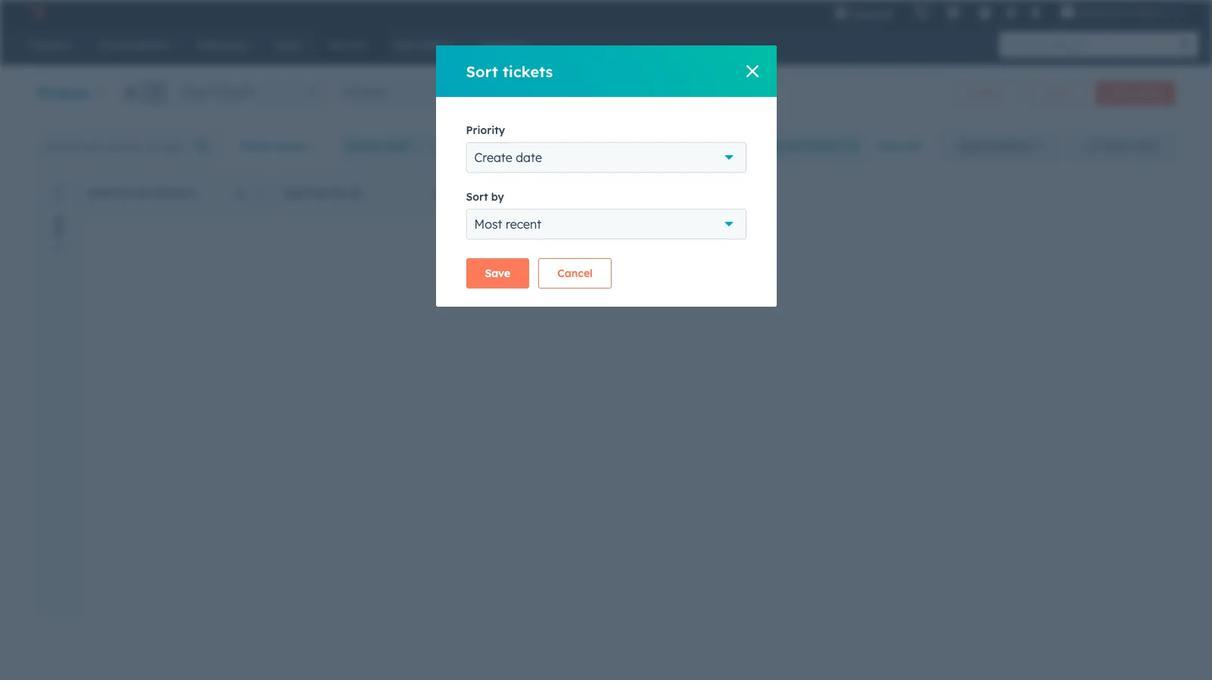 Task type: vqa. For each thing, say whether or not it's contained in the screenshot.
board actions popup button on the right Create date popup button
yes



Task type: describe. For each thing, give the bounding box(es) containing it.
ticket owner button
[[230, 131, 328, 161]]

priority inside (1) priority popup button
[[638, 139, 678, 153]]

support
[[183, 86, 218, 98]]

sort by
[[466, 190, 504, 204]]

search image
[[1181, 39, 1191, 50]]

1
[[53, 246, 65, 251]]

sort tickets dialog
[[436, 45, 777, 307]]

settings image
[[1004, 6, 1018, 20]]

save button
[[466, 258, 530, 289]]

us
[[350, 187, 362, 199]]

most recent
[[475, 217, 542, 232]]

last activity date button
[[458, 131, 582, 161]]

clear all button
[[867, 131, 931, 161]]

hubspot image
[[27, 3, 45, 21]]

search button
[[1173, 32, 1199, 58]]

board actions button
[[941, 131, 1061, 161]]

0 for waiting on us
[[434, 187, 440, 199]]

on for contact
[[135, 187, 150, 199]]

Search HubSpot search field
[[1000, 32, 1185, 58]]

owner
[[275, 139, 308, 153]]

group inside tickets banner
[[119, 80, 167, 105]]

import button
[[1031, 81, 1087, 105]]

closed
[[482, 187, 519, 199]]

notifications button
[[1024, 0, 1049, 24]]

notifications image
[[1030, 7, 1043, 20]]

support pipeline button
[[176, 80, 328, 105]]

actions
[[968, 87, 999, 98]]

create for save "button"
[[475, 150, 513, 165]]

cancel button
[[539, 258, 612, 289]]

waiting on us
[[285, 187, 362, 199]]

by
[[491, 190, 504, 204]]

last activity date
[[468, 139, 562, 153]]

Search ID, name, or description search field
[[36, 131, 220, 161]]

menu containing apoptosis studios 2
[[824, 0, 1194, 24]]

help image
[[979, 7, 993, 20]]

help button
[[973, 0, 999, 24]]

actions button
[[955, 81, 1021, 105]]

close image
[[746, 65, 759, 77]]

create for the 'board actions' "popup button"
[[347, 139, 382, 153]]

(4)
[[842, 139, 857, 153]]

create ticket
[[1109, 87, 1163, 98]]

2
[[1165, 6, 1170, 18]]

create date button for the 'board actions' "popup button"
[[337, 131, 430, 161]]

all tickets button
[[337, 80, 488, 105]]

sort for sort by
[[466, 190, 488, 204]]

create date for the 'board actions' "popup button"'s create date "popup button"
[[347, 139, 409, 153]]

waiting for waiting on us
[[285, 187, 330, 199]]

tickets button
[[36, 81, 104, 103]]

sort tickets
[[466, 62, 553, 81]]

actions
[[995, 139, 1033, 153]]

save for save view
[[1105, 139, 1130, 153]]

cancel
[[558, 267, 593, 280]]

0 for waiting on contact
[[237, 187, 243, 199]]

tickets for all tickets
[[356, 86, 385, 98]]

apoptosis studios 2
[[1078, 6, 1170, 18]]

create ticket button
[[1096, 81, 1176, 105]]

waiting for waiting on contact
[[88, 187, 133, 199]]

priority inside the sort tickets dialog
[[466, 123, 505, 137]]

tara schultz image
[[1062, 5, 1075, 19]]

n e w
[[53, 215, 65, 237]]

advanced filters (4)
[[752, 139, 857, 153]]

create date button for save "button"
[[466, 142, 746, 173]]

import
[[1043, 87, 1074, 98]]

pipeline
[[220, 86, 254, 98]]



Task type: locate. For each thing, give the bounding box(es) containing it.
0 vertical spatial sort
[[466, 62, 498, 81]]

hubspot link
[[18, 3, 57, 21]]

create up us
[[347, 139, 382, 153]]

1 vertical spatial tickets
[[356, 86, 385, 98]]

save down most
[[485, 267, 511, 280]]

(1)
[[620, 139, 634, 153]]

create up closed
[[475, 150, 513, 165]]

sort left the by on the top left
[[466, 190, 488, 204]]

1 horizontal spatial create date button
[[466, 142, 746, 173]]

save for save
[[485, 267, 511, 280]]

2 waiting from the left
[[285, 187, 330, 199]]

save view button
[[1070, 131, 1176, 161]]

0 vertical spatial save
[[1105, 139, 1130, 153]]

date
[[385, 139, 409, 153], [537, 139, 562, 153], [516, 150, 542, 165]]

save inside button
[[1105, 139, 1130, 153]]

1 sort from the top
[[466, 62, 498, 81]]

clear
[[877, 139, 905, 153]]

tickets for sort tickets
[[503, 62, 553, 81]]

priority up the last
[[466, 123, 505, 137]]

1 vertical spatial priority
[[638, 139, 678, 153]]

0 horizontal spatial create date
[[347, 139, 409, 153]]

1 0 from the left
[[237, 187, 243, 199]]

1 on from the left
[[135, 187, 150, 199]]

last
[[468, 139, 491, 153]]

on left contact
[[135, 187, 150, 199]]

save left view
[[1105, 139, 1130, 153]]

date for the 'board actions' "popup button"'s create date "popup button"
[[385, 139, 409, 153]]

1 horizontal spatial create
[[475, 150, 513, 165]]

clear all
[[877, 139, 921, 153]]

priority right (1)
[[638, 139, 678, 153]]

marketplaces button
[[938, 0, 970, 24]]

waiting left us
[[285, 187, 330, 199]]

tickets inside dialog
[[503, 62, 553, 81]]

0 horizontal spatial save
[[485, 267, 511, 280]]

view
[[1133, 139, 1157, 153]]

create date button up us
[[337, 131, 430, 161]]

create date button inside the sort tickets dialog
[[466, 142, 746, 173]]

create date button
[[337, 131, 430, 161], [466, 142, 746, 173]]

tickets banner
[[36, 77, 1176, 106]]

1 horizontal spatial 0
[[434, 187, 440, 199]]

ticket
[[1140, 87, 1163, 98]]

board actions
[[960, 139, 1033, 153]]

0 left sort by
[[434, 187, 440, 199]]

date inside last activity date popup button
[[537, 139, 562, 153]]

1 vertical spatial all
[[908, 139, 921, 153]]

sort up the last
[[466, 62, 498, 81]]

sort for sort tickets
[[466, 62, 498, 81]]

upgrade image
[[835, 7, 849, 20]]

0 vertical spatial tickets
[[503, 62, 553, 81]]

0 horizontal spatial tickets
[[356, 86, 385, 98]]

sort
[[466, 62, 498, 81], [466, 190, 488, 204]]

0
[[237, 187, 243, 199], [434, 187, 440, 199]]

0 horizontal spatial waiting
[[88, 187, 133, 199]]

create inside the sort tickets dialog
[[475, 150, 513, 165]]

tickets
[[503, 62, 553, 81], [356, 86, 385, 98]]

marketplaces image
[[947, 7, 961, 20]]

n
[[53, 215, 65, 222]]

on
[[135, 187, 150, 199], [332, 187, 347, 199]]

ticket
[[239, 139, 272, 153]]

1 vertical spatial sort
[[466, 190, 488, 204]]

date down all tickets popup button
[[385, 139, 409, 153]]

priority
[[466, 123, 505, 137], [638, 139, 678, 153]]

0 horizontal spatial create
[[347, 139, 382, 153]]

1 horizontal spatial waiting
[[285, 187, 330, 199]]

0 down ticket
[[237, 187, 243, 199]]

menu
[[824, 0, 1194, 24]]

apoptosis studios 2 button
[[1052, 0, 1193, 24]]

calling icon image
[[915, 6, 929, 20]]

tickets
[[36, 83, 90, 102]]

1 waiting from the left
[[88, 187, 133, 199]]

0 horizontal spatial all
[[344, 86, 354, 98]]

tickets inside popup button
[[356, 86, 385, 98]]

filters
[[808, 139, 839, 153]]

ticket owner
[[239, 139, 308, 153]]

0 horizontal spatial create date button
[[337, 131, 430, 161]]

waiting
[[88, 187, 133, 199], [285, 187, 330, 199]]

e
[[53, 222, 65, 228]]

board
[[960, 139, 992, 153]]

1 horizontal spatial priority
[[638, 139, 678, 153]]

create left ticket
[[1109, 87, 1137, 98]]

create date up closed
[[475, 150, 542, 165]]

2 0 from the left
[[434, 187, 440, 199]]

save view
[[1105, 139, 1157, 153]]

2 horizontal spatial create
[[1109, 87, 1137, 98]]

recent
[[506, 217, 542, 232]]

all inside clear all button
[[908, 139, 921, 153]]

advanced
[[752, 139, 805, 153]]

date for create date "popup button" inside the the sort tickets dialog
[[516, 150, 542, 165]]

1 horizontal spatial on
[[332, 187, 347, 199]]

0 vertical spatial priority
[[466, 123, 505, 137]]

create
[[1109, 87, 1137, 98], [347, 139, 382, 153], [475, 150, 513, 165]]

most recent button
[[466, 209, 746, 239]]

1 vertical spatial save
[[485, 267, 511, 280]]

save inside "button"
[[485, 267, 511, 280]]

waiting down search id, name, or description 'search box'
[[88, 187, 133, 199]]

date right the activity
[[537, 139, 562, 153]]

2 on from the left
[[332, 187, 347, 199]]

create date for create date "popup button" inside the the sort tickets dialog
[[475, 150, 542, 165]]

advanced filters (4) button
[[727, 131, 867, 161]]

0 horizontal spatial 0
[[237, 187, 243, 199]]

create date
[[347, 139, 409, 153], [475, 150, 542, 165]]

create date button down tickets banner
[[466, 142, 746, 173]]

on left us
[[332, 187, 347, 199]]

create date up us
[[347, 139, 409, 153]]

1 horizontal spatial save
[[1105, 139, 1130, 153]]

save
[[1105, 139, 1130, 153], [485, 267, 511, 280]]

waiting on contact
[[88, 187, 197, 199]]

0 horizontal spatial priority
[[466, 123, 505, 137]]

all
[[344, 86, 354, 98], [908, 139, 921, 153]]

contact
[[153, 187, 197, 199]]

most
[[475, 217, 503, 232]]

create inside button
[[1109, 87, 1137, 98]]

create date inside the sort tickets dialog
[[475, 150, 542, 165]]

calling icon button
[[909, 2, 935, 22]]

0 horizontal spatial on
[[135, 187, 150, 199]]

(1) priority
[[620, 139, 678, 153]]

all tickets
[[344, 86, 385, 98]]

on for us
[[332, 187, 347, 199]]

group
[[119, 80, 167, 105]]

settings link
[[1002, 4, 1021, 20]]

activity
[[494, 139, 534, 153]]

1 horizontal spatial create date
[[475, 150, 542, 165]]

studios
[[1127, 6, 1162, 18]]

1 horizontal spatial all
[[908, 139, 921, 153]]

all inside all tickets popup button
[[344, 86, 354, 98]]

date up closed
[[516, 150, 542, 165]]

apoptosis
[[1078, 6, 1125, 18]]

support pipeline
[[183, 86, 254, 98]]

1 horizontal spatial tickets
[[503, 62, 553, 81]]

menu item
[[905, 0, 908, 24]]

date inside the sort tickets dialog
[[516, 150, 542, 165]]

0 vertical spatial all
[[344, 86, 354, 98]]

(1) priority button
[[611, 131, 698, 161]]

w
[[53, 228, 65, 237]]

2 sort from the top
[[466, 190, 488, 204]]

upgrade
[[852, 8, 894, 20]]



